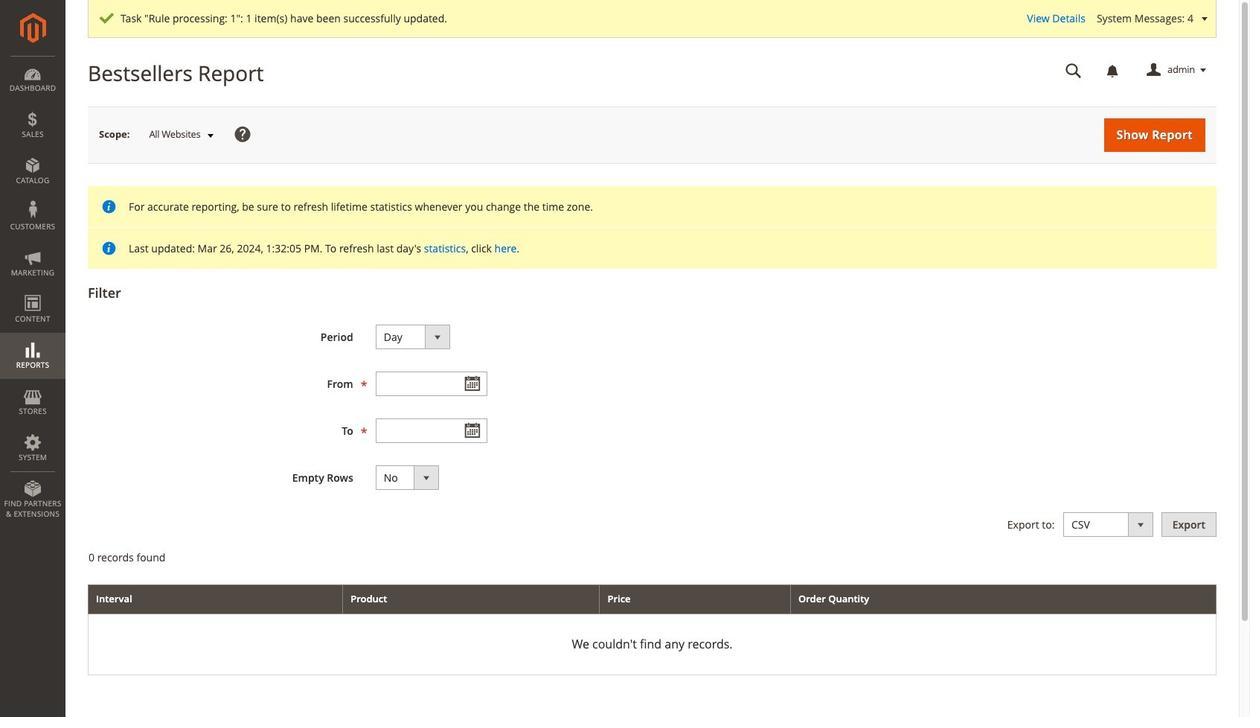 Task type: locate. For each thing, give the bounding box(es) containing it.
None text field
[[1056, 57, 1093, 83], [376, 372, 488, 396], [376, 418, 488, 443], [1056, 57, 1093, 83], [376, 372, 488, 396], [376, 418, 488, 443]]

magento admin panel image
[[20, 13, 46, 43]]

menu bar
[[0, 56, 66, 527]]



